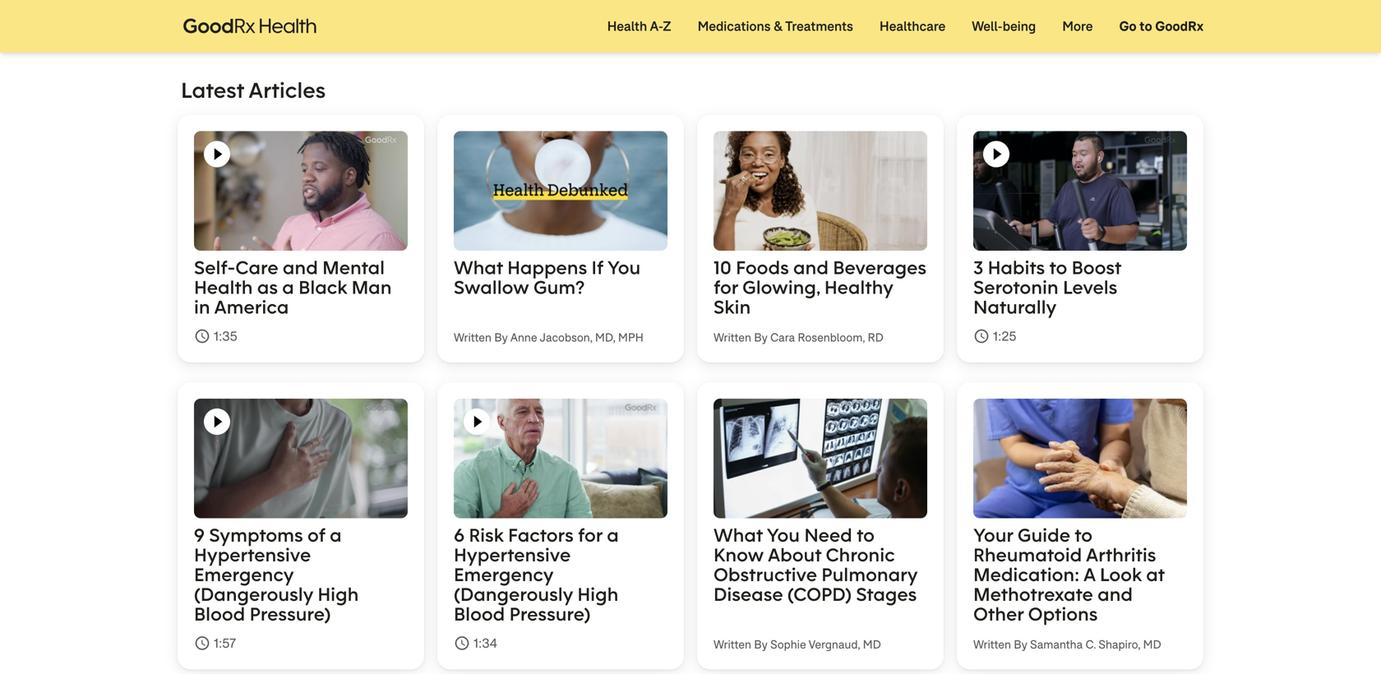 Task type: locate. For each thing, give the bounding box(es) containing it.
2 blood from the left
[[454, 602, 505, 626]]

written left anne on the left of page
[[454, 330, 492, 345]]

shapiro,
[[1099, 638, 1141, 653]]

3 habits to boost serotonin levels naturally
[[974, 255, 1122, 319]]

1 hypertensive from the left
[[194, 543, 311, 567]]

access_time for self-care and mental health as a black man in america
[[194, 328, 211, 345]]

1 horizontal spatial blood
[[454, 602, 505, 626]]

medications & treatments button
[[685, 0, 867, 53]]

emergency inside 6 risk factors for a hypertensive emergency (dangerously high blood pressure)
[[454, 563, 554, 587]]

access_time inside access_time 1:34
[[454, 635, 470, 652]]

health left as
[[194, 275, 253, 299]]

naturally
[[974, 295, 1057, 319]]

2 hypertensive from the left
[[454, 543, 571, 567]]

what happens if you swallow gum?
[[454, 255, 641, 299]]

2 emergency from the left
[[454, 563, 554, 587]]

0 horizontal spatial video play button image
[[204, 141, 230, 167]]

1 high from the left
[[318, 582, 359, 606]]

to right go on the top
[[1140, 18, 1153, 35]]

health inside the self-care and mental health as a black man in america
[[194, 275, 253, 299]]

written down skin
[[714, 330, 752, 345]]

1 vertical spatial for
[[578, 523, 603, 547]]

by for your guide to rheumatoid arthritis medication: a look at methotrexate and other options
[[1014, 638, 1028, 653]]

1 emergency from the left
[[194, 563, 294, 587]]

0 horizontal spatial you
[[608, 255, 641, 279]]

1 blood from the left
[[194, 602, 245, 626]]

access_time inside access_time 1:57
[[194, 635, 211, 652]]

2 (dangerously from the left
[[454, 582, 573, 606]]

and inside 10 foods and beverages for glowing, healthy skin
[[794, 255, 829, 279]]

dialog
[[0, 0, 1382, 674]]

1 horizontal spatial high
[[578, 582, 619, 606]]

more button
[[1050, 0, 1107, 53]]

happens
[[508, 255, 587, 279]]

1:57
[[214, 635, 236, 652]]

being
[[1003, 18, 1036, 35]]

glowing,
[[743, 275, 820, 299]]

written down other
[[974, 638, 1012, 653]]

video play button image for risk
[[464, 409, 490, 435]]

of
[[308, 523, 326, 547]]

what up obstructive
[[714, 523, 763, 547]]

(copd)
[[788, 582, 852, 606]]

9 symptoms of a hypertensive emergency (dangerously high blood pressure)
[[194, 523, 359, 626]]

health inside dropdown button
[[607, 18, 647, 35]]

1 pressure) from the left
[[250, 602, 331, 626]]

and for healthy
[[794, 255, 829, 279]]

vergnaud,
[[809, 638, 861, 653]]

video play button image for care
[[204, 141, 230, 167]]

1 horizontal spatial what
[[714, 523, 763, 547]]

by left cara
[[754, 330, 768, 345]]

health
[[607, 18, 647, 35], [194, 275, 253, 299]]

md right vergnaud,
[[863, 638, 882, 653]]

by left sophie
[[754, 638, 768, 653]]

(dangerously
[[194, 582, 313, 606], [454, 582, 573, 606]]

pressure)
[[250, 602, 331, 626], [510, 602, 591, 626]]

factors
[[508, 523, 574, 547]]

rd
[[868, 330, 884, 345]]

2 horizontal spatial a
[[607, 523, 619, 547]]

and inside your guide to rheumatoid arthritis medication: a look at methotrexate and other options
[[1098, 582, 1133, 606]]

by
[[494, 330, 508, 345], [754, 330, 768, 345], [754, 638, 768, 653], [1014, 638, 1028, 653]]

blood inside 6 risk factors for a hypertensive emergency (dangerously high blood pressure)
[[454, 602, 505, 626]]

high inside 6 risk factors for a hypertensive emergency (dangerously high blood pressure)
[[578, 582, 619, 606]]

written down disease
[[714, 638, 752, 653]]

blood up access_time 1:34
[[454, 602, 505, 626]]

1 horizontal spatial pressure)
[[510, 602, 591, 626]]

written
[[194, 3, 232, 18], [454, 330, 492, 345], [714, 330, 752, 345], [714, 638, 752, 653], [974, 638, 1012, 653]]

by for what you need to know about chronic obstructive pulmonary disease (copd) stages
[[754, 638, 768, 653]]

to right 'need'
[[857, 523, 875, 547]]

1 vertical spatial what
[[714, 523, 763, 547]]

gum?
[[534, 275, 585, 299]]

0 horizontal spatial hypertensive
[[194, 543, 311, 567]]

and inside the self-care and mental health as a black man in america
[[283, 255, 318, 279]]

your
[[974, 523, 1014, 547]]

serotonin
[[974, 275, 1059, 299]]

healthcare button
[[867, 0, 959, 53]]

boost
[[1072, 255, 1122, 279]]

habits
[[988, 255, 1046, 279]]

written for your guide to rheumatoid arthritis medication: a look at methotrexate and other options
[[974, 638, 1012, 653]]

1:34
[[474, 635, 498, 652]]

(dangerously up "1:57"
[[194, 582, 313, 606]]

0 horizontal spatial high
[[318, 582, 359, 606]]

to
[[1140, 18, 1153, 35], [1050, 255, 1068, 279], [857, 523, 875, 547], [1075, 523, 1093, 547]]

2 video play button image from the left
[[464, 409, 490, 435]]

0 horizontal spatial (dangerously
[[194, 582, 313, 606]]

a
[[1084, 563, 1096, 587]]

video play button image for habits
[[984, 141, 1010, 167]]

methotrexate
[[974, 582, 1094, 606]]

anne
[[511, 330, 537, 345]]

0 vertical spatial for
[[714, 275, 738, 299]]

and right foods
[[794, 255, 829, 279]]

0 horizontal spatial health
[[194, 275, 253, 299]]

emergency
[[194, 563, 294, 587], [454, 563, 554, 587]]

written left by
[[194, 3, 232, 18]]

what inside 'what you need to know about chronic obstructive pulmonary disease (copd) stages'
[[714, 523, 763, 547]]

for
[[714, 275, 738, 299], [578, 523, 603, 547]]

access_time left 1:34
[[454, 635, 470, 652]]

1 horizontal spatial health
[[607, 18, 647, 35]]

for inside 6 risk factors for a hypertensive emergency (dangerously high blood pressure)
[[578, 523, 603, 547]]

black
[[299, 275, 347, 299]]

10 foods and beverages for glowing, healthy skin
[[714, 255, 927, 319]]

mph
[[618, 330, 644, 345]]

1 horizontal spatial for
[[714, 275, 738, 299]]

0 vertical spatial you
[[608, 255, 641, 279]]

access_time 1:25
[[974, 328, 1017, 345]]

1 horizontal spatial a
[[330, 523, 342, 547]]

what left happens
[[454, 255, 503, 279]]

0 horizontal spatial video play button image
[[204, 409, 230, 435]]

obstructive
[[714, 563, 818, 587]]

access_time inside the access_time 1:25
[[974, 328, 990, 345]]

2 pressure) from the left
[[510, 602, 591, 626]]

0 vertical spatial what
[[454, 255, 503, 279]]

health left "a-"
[[607, 18, 647, 35]]

by left samantha
[[1014, 638, 1028, 653]]

0 horizontal spatial and
[[283, 255, 318, 279]]

sophie
[[771, 638, 807, 653]]

0 horizontal spatial for
[[578, 523, 603, 547]]

latest
[[181, 76, 244, 104]]

1 (dangerously from the left
[[194, 582, 313, 606]]

0 horizontal spatial pressure)
[[250, 602, 331, 626]]

what for swallow
[[454, 255, 503, 279]]

for right factors
[[578, 523, 603, 547]]

to inside 'what you need to know about chronic obstructive pulmonary disease (copd) stages'
[[857, 523, 875, 547]]

methotrexate: arthritis: hcp holding hand with arthritis 1365972285 image
[[974, 399, 1188, 519]]

to left boost
[[1050, 255, 1068, 279]]

more
[[1063, 18, 1093, 35]]

2 horizontal spatial and
[[1098, 582, 1133, 606]]

1 horizontal spatial and
[[794, 255, 829, 279]]

to right guide
[[1075, 523, 1093, 547]]

what for know
[[714, 523, 763, 547]]

pulmonary
[[822, 563, 918, 587]]

a right factors
[[607, 523, 619, 547]]

(dangerously inside 9 symptoms of a hypertensive emergency (dangerously high blood pressure)
[[194, 582, 313, 606]]

emergency down symptoms
[[194, 563, 294, 587]]

1 horizontal spatial (dangerously
[[454, 582, 573, 606]]

1 horizontal spatial md
[[1144, 638, 1162, 653]]

2 high from the left
[[578, 582, 619, 606]]

6
[[454, 523, 465, 547]]

0 horizontal spatial blood
[[194, 602, 245, 626]]

hypertensive
[[194, 543, 311, 567], [454, 543, 571, 567]]

video play button image for symptoms
[[204, 409, 230, 435]]

1 video play button image from the left
[[204, 141, 230, 167]]

(dangerously up 1:34
[[454, 582, 573, 606]]

care
[[236, 255, 278, 279]]

hypertensive inside 6 risk factors for a hypertensive emergency (dangerously high blood pressure)
[[454, 543, 571, 567]]

emergency down risk
[[454, 563, 554, 587]]

1 horizontal spatial you
[[767, 523, 800, 547]]

a right of
[[330, 523, 342, 547]]

1:35
[[214, 328, 237, 345]]

emergency inside 9 symptoms of a hypertensive emergency (dangerously high blood pressure)
[[194, 563, 294, 587]]

0 vertical spatial health
[[607, 18, 647, 35]]

well-being
[[972, 18, 1036, 35]]

well-
[[972, 18, 1003, 35]]

0 horizontal spatial a
[[282, 275, 294, 299]]

video play button image
[[204, 141, 230, 167], [984, 141, 1010, 167]]

what
[[454, 255, 503, 279], [714, 523, 763, 547]]

written for what you need to know about chronic obstructive pulmonary disease (copd) stages
[[714, 638, 752, 653]]

1 horizontal spatial video play button image
[[464, 409, 490, 435]]

0 horizontal spatial what
[[454, 255, 503, 279]]

1 horizontal spatial hypertensive
[[454, 543, 571, 567]]

access_time left 1:25
[[974, 328, 990, 345]]

1 horizontal spatial emergency
[[454, 563, 554, 587]]

and for a
[[283, 255, 318, 279]]

2 video play button image from the left
[[984, 141, 1010, 167]]

a right as
[[282, 275, 294, 299]]

1 vertical spatial health
[[194, 275, 253, 299]]

and right the a
[[1098, 582, 1133, 606]]

md right shapiro,
[[1144, 638, 1162, 653]]

options
[[1029, 602, 1098, 626]]

0 horizontal spatial md
[[863, 638, 882, 653]]

mental
[[323, 255, 385, 279]]

medications & treatments
[[698, 18, 854, 35]]

health a-z button
[[594, 0, 685, 53]]

blood up access_time 1:57 on the left bottom
[[194, 602, 245, 626]]

to inside 3 habits to boost serotonin levels naturally
[[1050, 255, 1068, 279]]

by left anne on the left of page
[[494, 330, 508, 345]]

access_time left 1:35 at the left
[[194, 328, 211, 345]]

and right as
[[283, 255, 318, 279]]

you right if
[[608, 255, 641, 279]]

md
[[863, 638, 882, 653], [1144, 638, 1162, 653]]

1 vertical spatial you
[[767, 523, 800, 547]]

1 horizontal spatial video play button image
[[984, 141, 1010, 167]]

what inside what happens if you swallow gum?
[[454, 255, 503, 279]]

risk
[[469, 523, 504, 547]]

1 video play button image from the left
[[204, 409, 230, 435]]

levels
[[1063, 275, 1118, 299]]

you up obstructive
[[767, 523, 800, 547]]

&
[[774, 18, 783, 35]]

you
[[608, 255, 641, 279], [767, 523, 800, 547]]

video play button image
[[204, 409, 230, 435], [464, 409, 490, 435]]

access_time left "1:57"
[[194, 635, 211, 652]]

by
[[235, 3, 247, 18]]

goodrx health image
[[174, 9, 326, 44]]

for left glowing,
[[714, 275, 738, 299]]

skin
[[714, 295, 751, 319]]

0 horizontal spatial emergency
[[194, 563, 294, 587]]

1:25
[[994, 328, 1017, 345]]

written by cara rosenbloom, rd
[[714, 330, 884, 345]]

a
[[282, 275, 294, 299], [330, 523, 342, 547], [607, 523, 619, 547]]

access_time inside access_time 1:35
[[194, 328, 211, 345]]

high inside 9 symptoms of a hypertensive emergency (dangerously high blood pressure)
[[318, 582, 359, 606]]

and
[[283, 255, 318, 279], [794, 255, 829, 279], [1098, 582, 1133, 606]]

blood
[[194, 602, 245, 626], [454, 602, 505, 626]]



Task type: describe. For each thing, give the bounding box(es) containing it.
other
[[974, 602, 1024, 626]]

a inside the self-care and mental health as a black man in america
[[282, 275, 294, 299]]

(dangerously inside 6 risk factors for a hypertensive emergency (dangerously high blood pressure)
[[454, 582, 573, 606]]

z
[[663, 18, 672, 35]]

go to goodrx link
[[1107, 0, 1217, 53]]

3
[[974, 255, 984, 279]]

hypertensive inside 9 symptoms of a hypertensive emergency (dangerously high blood pressure)
[[194, 543, 311, 567]]

for inside 10 foods and beverages for glowing, healthy skin
[[714, 275, 738, 299]]

6 risk factors for a hypertensive emergency (dangerously high blood pressure)
[[454, 523, 619, 626]]

medication:
[[974, 563, 1080, 587]]

by for 10 foods and beverages for glowing, healthy skin
[[754, 330, 768, 345]]

foods
[[736, 255, 789, 279]]

articles
[[249, 76, 326, 104]]

access_time for 6 risk factors for a hypertensive emergency (dangerously high blood pressure)
[[454, 635, 470, 652]]

at
[[1147, 563, 1165, 587]]

rheumatoid
[[974, 543, 1083, 567]]

about
[[768, 543, 822, 567]]

blood inside 9 symptoms of a hypertensive emergency (dangerously high blood pressure)
[[194, 602, 245, 626]]

access_time 1:34
[[454, 635, 498, 652]]

written for what happens if you swallow gum?
[[454, 330, 492, 345]]

a inside 6 risk factors for a hypertensive emergency (dangerously high blood pressure)
[[607, 523, 619, 547]]

pressure) inside 9 symptoms of a hypertensive emergency (dangerously high blood pressure)
[[250, 602, 331, 626]]

written by samantha c. shapiro, md
[[974, 638, 1162, 653]]

know
[[714, 543, 764, 567]]

healthy
[[825, 275, 894, 299]]

guide
[[1018, 523, 1071, 547]]

access_time for 9 symptoms of a hypertensive emergency (dangerously high blood pressure)
[[194, 635, 211, 652]]

in
[[194, 295, 210, 319]]

america
[[214, 295, 289, 319]]

written for 10 foods and beverages for glowing, healthy skin
[[714, 330, 752, 345]]

what you need to know about chronic obstructive pulmonary disease (copd) stages
[[714, 523, 918, 606]]

samantha
[[1031, 638, 1083, 653]]

your guide to rheumatoid arthritis medication: a look at methotrexate and other options
[[974, 523, 1165, 626]]

health a-z
[[607, 18, 672, 35]]

greg self care.jpg image
[[194, 131, 408, 251]]

written by sophie vergnaud, md
[[714, 638, 882, 653]]

10
[[714, 255, 732, 279]]

written by lauren lee, ba, ma
[[194, 3, 350, 18]]

stages
[[856, 582, 917, 606]]

disease
[[714, 582, 783, 606]]

man
[[352, 275, 392, 299]]

need
[[805, 523, 853, 547]]

chronic
[[826, 543, 895, 567]]

self-
[[194, 255, 236, 279]]

by for what happens if you swallow gum?
[[494, 330, 508, 345]]

a inside 9 symptoms of a hypertensive emergency (dangerously high blood pressure)
[[330, 523, 342, 547]]

jacobson,
[[540, 330, 593, 345]]

go to goodrx
[[1120, 18, 1204, 35]]

1 md from the left
[[863, 638, 882, 653]]

symptoms
[[209, 523, 303, 547]]

well-being button
[[959, 0, 1050, 53]]

to inside your guide to rheumatoid arthritis medication: a look at methotrexate and other options
[[1075, 523, 1093, 547]]

as
[[257, 275, 278, 299]]

lee,
[[288, 3, 310, 18]]

access_time for 3 habits to boost serotonin levels naturally
[[974, 328, 990, 345]]

2 md from the left
[[1144, 638, 1162, 653]]

medications
[[698, 18, 771, 35]]

lauren
[[250, 3, 286, 18]]

healthcare
[[880, 18, 946, 35]]

a-
[[650, 18, 663, 35]]

written by lauren lee, ba, ma link
[[178, 0, 507, 36]]

health: copd: copd radiograph 877002686 image
[[714, 399, 928, 519]]

dermatology: eating edamame 82557924 image
[[714, 131, 928, 251]]

access_time 1:35
[[194, 328, 237, 345]]

if
[[592, 255, 604, 279]]

to inside go to goodrx link
[[1140, 18, 1153, 35]]

look
[[1100, 563, 1142, 587]]

self-care and mental health as a black man in america
[[194, 255, 392, 319]]

you inside what happens if you swallow gum?
[[608, 255, 641, 279]]

written by anne jacobson, md, mph
[[454, 330, 644, 345]]

digestive: cropped shot woman blowing bubble gum 1167556559 image
[[454, 131, 668, 251]]

go
[[1120, 18, 1137, 35]]

written inside 'link'
[[194, 3, 232, 18]]

arthritis
[[1087, 543, 1157, 567]]

latest articles
[[181, 76, 326, 104]]

pressure) inside 6 risk factors for a hypertensive emergency (dangerously high blood pressure)
[[510, 602, 591, 626]]

access_time 1:57
[[194, 635, 236, 652]]

9
[[194, 523, 205, 547]]

rosenbloom,
[[798, 330, 865, 345]]

beverages
[[833, 255, 927, 279]]

ba,
[[312, 3, 330, 18]]

md,
[[595, 330, 616, 345]]

you inside 'what you need to know about chronic obstructive pulmonary disease (copd) stages'
[[767, 523, 800, 547]]

treatments
[[786, 18, 854, 35]]

c.
[[1086, 638, 1096, 653]]

ma
[[333, 3, 350, 18]]

goodrx
[[1156, 18, 1204, 35]]



Task type: vqa. For each thing, say whether or not it's contained in the screenshot.
Your Guide to Rheumatoid Arthritis Medication: A Look at Methotrexate and Other Options
yes



